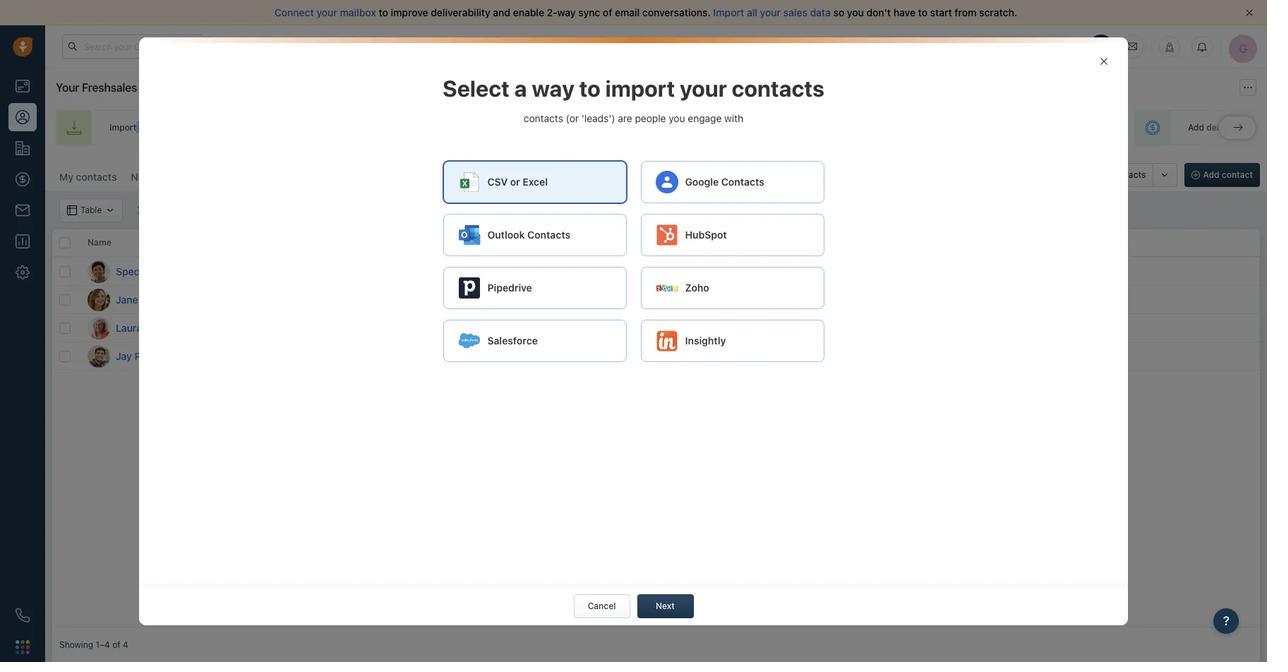 Task type: vqa. For each thing, say whether or not it's contained in the screenshot.
Import contacts link
yes



Task type: describe. For each thing, give the bounding box(es) containing it.
(or
[[566, 112, 579, 124]]

contacts for outlook contacts
[[527, 229, 571, 241]]

conversations.
[[642, 6, 711, 18]]

press space to select this row. row containing spector calista (sample)
[[52, 258, 264, 286]]

49
[[589, 293, 603, 306]]

click for 37
[[702, 323, 722, 333]]

+ add task for 37
[[483, 322, 526, 333]]

add inside button
[[1203, 169, 1220, 180]]

1 vertical spatial you
[[669, 112, 685, 124]]

to up insightly
[[724, 323, 732, 333]]

cancel button
[[574, 594, 630, 618]]

your freshsales setup guide
[[56, 81, 200, 94]]

google contacts
[[685, 176, 764, 188]]

greg for 49
[[817, 294, 837, 305]]

to right leads
[[659, 122, 668, 133]]

calista
[[155, 265, 187, 277]]

greg robinson for 49
[[817, 294, 876, 305]]

data
[[810, 6, 831, 18]]

sales
[[801, 237, 823, 248]]

days
[[956, 41, 974, 50]]

are
[[618, 112, 632, 124]]

import all your sales data link
[[713, 6, 833, 18]]

press space to select this row. row containing 37
[[264, 314, 1260, 342]]

add contact button
[[1184, 163, 1260, 187]]

norda
[[145, 322, 173, 334]]

start
[[930, 6, 952, 18]]

people
[[635, 112, 666, 124]]

your right all
[[760, 6, 781, 18]]

add for 54
[[735, 266, 750, 277]]

sampleton
[[141, 293, 191, 305]]

or
[[510, 176, 520, 188]]

route leads to your team link
[[556, 110, 736, 145]]

name
[[88, 237, 112, 248]]

connect your mailbox to improve deliverability and enable 2-way sync of email conversations. import all your sales data so you don't have to start from scratch.
[[275, 6, 1017, 18]]

0 vertical spatial import contacts
[[109, 122, 174, 133]]

press space to select this row. row containing jay patel (sample)
[[52, 342, 264, 371]]

cancel
[[588, 600, 616, 611]]

improve
[[391, 6, 428, 18]]

select a way to import your contacts
[[443, 74, 825, 101]]

1 horizontal spatial import
[[713, 6, 744, 18]]

row group containing 54
[[264, 258, 1260, 371]]

+ down salesforce
[[483, 351, 488, 361]]

+ add task for 54
[[483, 266, 526, 276]]

greg robinson for 18
[[817, 351, 876, 361]]

1 vertical spatial way
[[532, 74, 575, 101]]

your for your trial ends in 21 days
[[881, 41, 898, 50]]

patel
[[135, 350, 158, 362]]

next activity
[[483, 237, 535, 248]]

+ down insightly
[[695, 351, 700, 361]]

0 vertical spatial you
[[847, 6, 864, 18]]

import inside button
[[1081, 169, 1108, 180]]

press space to select this row. row containing 18
[[264, 342, 1260, 371]]

add deal
[[1188, 122, 1224, 133]]

Search your CRM... text field
[[62, 35, 203, 59]]

press space to select this row. row containing jane sampleton (sample)
[[52, 286, 264, 314]]

spector calista (sample) link
[[116, 264, 231, 278]]

press space to select this row. row containing laura norda (sample)
[[52, 314, 264, 342]]

container_wx8msf4aqz5i3rn1 image for 49
[[804, 295, 814, 305]]

laura norda (sample) link
[[116, 321, 217, 335]]

csv or excel
[[487, 176, 548, 188]]

freshsales
[[82, 81, 137, 94]]

import
[[605, 74, 675, 101]]

18
[[589, 349, 601, 362]]

connect your mailbox link
[[275, 6, 379, 18]]

plans
[[1033, 41, 1055, 51]]

guide
[[171, 81, 200, 94]]

and
[[493, 6, 510, 18]]

zoho
[[685, 282, 709, 294]]

select
[[443, 74, 510, 101]]

enable
[[513, 6, 544, 18]]

spector
[[116, 265, 153, 277]]

s image
[[88, 260, 110, 283]]

laura
[[116, 322, 142, 334]]

new
[[131, 171, 152, 183]]

sales
[[783, 6, 808, 18]]

your trial ends in 21 days
[[881, 41, 974, 50]]

'leads')
[[582, 112, 615, 124]]

j image for jay patel (sample)
[[88, 345, 110, 367]]

import contacts link
[[56, 110, 200, 145]]

activity
[[504, 237, 535, 248]]

ends
[[917, 41, 935, 50]]

from
[[955, 6, 977, 18]]

so
[[833, 6, 844, 18]]

add for 37
[[735, 323, 750, 333]]

insightly
[[685, 335, 726, 347]]

robinson for 49
[[839, 294, 876, 305]]

37
[[589, 321, 602, 334]]

explore plans
[[1000, 41, 1055, 51]]

mailbox
[[340, 6, 376, 18]]

container_wx8msf4aqz5i3rn1 image for 18
[[804, 351, 814, 361]]

spector calista (sample)
[[116, 265, 231, 277]]

jane
[[116, 293, 138, 305]]

explore
[[1000, 41, 1031, 51]]

grid containing 54
[[52, 228, 1260, 628]]

phone element
[[8, 601, 37, 630]]

trial
[[900, 41, 915, 50]]

jay
[[116, 350, 132, 362]]

sync
[[578, 6, 600, 18]]

insightly button
[[641, 320, 824, 362]]

csv or excel button
[[443, 161, 627, 203]]

greg robinson for 37
[[817, 323, 876, 333]]

contacts for google contacts
[[721, 176, 764, 188]]

freshworks switcher image
[[16, 640, 30, 654]]

have
[[894, 6, 916, 18]]

all
[[747, 6, 757, 18]]

new contacts
[[131, 171, 195, 183]]

1 vertical spatial import
[[109, 122, 137, 133]]

to right mailbox
[[379, 6, 388, 18]]

sales owner
[[801, 237, 851, 248]]

next for next
[[656, 600, 675, 611]]

21
[[946, 41, 954, 50]]

name row
[[52, 229, 264, 258]]

jane sampleton (sample) link
[[116, 293, 235, 307]]

1 vertical spatial of
[[112, 640, 120, 650]]

press space to select this row. row containing 54
[[264, 258, 1260, 286]]

add contact
[[1203, 169, 1253, 180]]

+ click to add for 37
[[695, 323, 750, 333]]

a
[[514, 74, 527, 101]]

import contacts button
[[1062, 163, 1153, 187]]

route
[[609, 122, 633, 133]]



Task type: locate. For each thing, give the bounding box(es) containing it.
1 vertical spatial add
[[735, 323, 750, 333]]

click
[[702, 266, 722, 277], [702, 323, 722, 333], [702, 351, 722, 361]]

2 task from the top
[[509, 322, 526, 333]]

pipedrive
[[487, 282, 532, 294]]

1 + add task from the top
[[483, 266, 526, 276]]

1 vertical spatial import contacts
[[1081, 169, 1146, 180]]

you
[[847, 6, 864, 18], [669, 112, 685, 124]]

your left mailbox
[[317, 6, 337, 18]]

1 j image from the top
[[88, 288, 110, 311]]

container_wx8msf4aqz5i3rn1 image for 37
[[804, 323, 814, 333]]

hubspot
[[685, 229, 727, 241]]

add down salesforce
[[491, 351, 506, 361]]

0 vertical spatial task
[[509, 266, 526, 276]]

0 horizontal spatial import contacts
[[109, 122, 174, 133]]

contacts inside button
[[527, 229, 571, 241]]

owner
[[825, 237, 851, 248]]

1 greg from the top
[[817, 266, 837, 277]]

add up salesforce
[[491, 322, 506, 333]]

j image left the jay
[[88, 345, 110, 367]]

scratch.
[[979, 6, 1017, 18]]

robinson for 37
[[839, 323, 876, 333]]

(sample) down the jane sampleton (sample) "link"
[[176, 322, 217, 334]]

row group
[[52, 258, 264, 371], [264, 258, 1260, 371]]

of
[[603, 6, 612, 18], [112, 640, 120, 650]]

setup
[[140, 81, 169, 94]]

2 add from the top
[[735, 323, 750, 333]]

0 vertical spatial + add task
[[483, 266, 526, 276]]

2 vertical spatial + add task
[[483, 351, 526, 361]]

1 greg robinson from the top
[[817, 266, 876, 277]]

to up 'leads')
[[579, 74, 601, 101]]

jay patel (sample) link
[[116, 349, 202, 363]]

way
[[557, 6, 576, 18], [532, 74, 575, 101]]

next right cancel button in the left bottom of the page
[[656, 600, 675, 611]]

3 greg robinson from the top
[[817, 323, 876, 333]]

greg robinson
[[817, 266, 876, 277], [817, 294, 876, 305], [817, 323, 876, 333], [817, 351, 876, 361]]

robinson for 18
[[839, 351, 876, 361]]

3 click from the top
[[702, 351, 722, 361]]

your up engage
[[680, 74, 727, 101]]

import contacts group
[[1062, 163, 1177, 187]]

0 vertical spatial click
[[702, 266, 722, 277]]

3 task from the top
[[509, 351, 526, 361]]

add for 18
[[491, 351, 506, 361]]

your left the trial at top
[[881, 41, 898, 50]]

0 horizontal spatial you
[[669, 112, 685, 124]]

2 robinson from the top
[[839, 294, 876, 305]]

you left team
[[669, 112, 685, 124]]

import contacts
[[109, 122, 174, 133], [1081, 169, 1146, 180]]

showing 1–4 of 4
[[59, 640, 128, 650]]

salesforce
[[487, 335, 538, 347]]

csv
[[487, 176, 508, 188]]

(sample) for jane sampleton (sample)
[[193, 293, 235, 305]]

jay patel (sample)
[[116, 350, 202, 362]]

of left 4
[[112, 640, 120, 650]]

your left team
[[670, 122, 688, 133]]

click down insightly
[[702, 351, 722, 361]]

1 horizontal spatial import contacts
[[1081, 169, 1146, 180]]

add left deal
[[1188, 122, 1204, 133]]

j image left jane
[[88, 288, 110, 311]]

way right a
[[532, 74, 575, 101]]

your
[[317, 6, 337, 18], [760, 6, 781, 18], [680, 74, 727, 101], [670, 122, 688, 133]]

1 vertical spatial your
[[56, 81, 79, 94]]

(sample) for spector calista (sample)
[[190, 265, 231, 277]]

0 horizontal spatial your
[[56, 81, 79, 94]]

3 add from the top
[[735, 351, 750, 361]]

task for 54
[[509, 266, 526, 276]]

(sample) for laura norda (sample)
[[176, 322, 217, 334]]

+ click to add up zoho
[[695, 266, 750, 277]]

0 vertical spatial next
[[483, 237, 502, 248]]

cell
[[264, 258, 370, 285], [899, 258, 1005, 285], [1005, 258, 1111, 285], [1111, 258, 1260, 285], [264, 286, 370, 313], [899, 286, 1005, 313], [1005, 286, 1111, 313], [1111, 286, 1260, 313], [264, 314, 370, 342], [899, 314, 1005, 342], [1005, 314, 1111, 342], [1111, 314, 1260, 342], [264, 342, 370, 370], [899, 342, 1005, 370], [1005, 342, 1111, 370], [1111, 342, 1260, 370]]

robinson for 54
[[839, 266, 876, 277]]

in
[[937, 41, 944, 50]]

3 + add task from the top
[[483, 351, 526, 361]]

1 vertical spatial next
[[656, 600, 675, 611]]

greg
[[817, 266, 837, 277], [817, 294, 837, 305], [817, 323, 837, 333], [817, 351, 837, 361]]

0 horizontal spatial contacts
[[527, 229, 571, 241]]

laura norda (sample)
[[116, 322, 217, 334]]

+ add task for 18
[[483, 351, 526, 361]]

0 vertical spatial + click to add
[[695, 266, 750, 277]]

next button
[[637, 594, 694, 618]]

email image
[[1127, 40, 1137, 52]]

contacts inside button
[[1110, 169, 1146, 180]]

(sample)
[[190, 265, 231, 277], [193, 293, 235, 305], [176, 322, 217, 334], [161, 350, 202, 362]]

2 + click to add from the top
[[695, 323, 750, 333]]

contact
[[1222, 169, 1253, 180]]

1 vertical spatial click
[[702, 323, 722, 333]]

new contacts button
[[124, 163, 202, 191], [131, 171, 195, 183]]

your left freshsales
[[56, 81, 79, 94]]

greg for 54
[[817, 266, 837, 277]]

2 j image from the top
[[88, 345, 110, 367]]

next for next activity
[[483, 237, 502, 248]]

add for 54
[[491, 266, 506, 276]]

0 vertical spatial j image
[[88, 288, 110, 311]]

2 vertical spatial + click to add
[[695, 351, 750, 361]]

1 horizontal spatial next
[[656, 600, 675, 611]]

showing
[[59, 640, 93, 650]]

2 vertical spatial add
[[735, 351, 750, 361]]

(sample) for jay patel (sample)
[[161, 350, 202, 362]]

grid
[[52, 228, 1260, 628]]

(sample) right the sampleton
[[193, 293, 235, 305]]

container_wx8msf4aqz5i3rn1 image
[[804, 266, 814, 276]]

to down hubspot button
[[724, 266, 732, 277]]

deliverability
[[431, 6, 490, 18]]

close image
[[1246, 9, 1253, 16]]

greg for 37
[[817, 323, 837, 333]]

contacts
[[732, 74, 825, 101], [524, 112, 563, 124], [139, 122, 174, 133], [1110, 169, 1146, 180], [76, 171, 117, 183], [154, 171, 195, 183]]

4 greg robinson from the top
[[817, 351, 876, 361]]

+ up insightly
[[695, 323, 700, 333]]

add for 18
[[735, 351, 750, 361]]

4
[[123, 640, 128, 650]]

+ click to add for 18
[[695, 351, 750, 361]]

import
[[713, 6, 744, 18], [109, 122, 137, 133], [1081, 169, 1108, 180]]

1 vertical spatial + add task
[[483, 322, 526, 333]]

click for 54
[[702, 266, 722, 277]]

2 click from the top
[[702, 323, 722, 333]]

greg robinson for 54
[[817, 266, 876, 277]]

next left activity
[[483, 237, 502, 248]]

task up salesforce
[[509, 322, 526, 333]]

outlook contacts button
[[443, 214, 627, 256]]

0 horizontal spatial import
[[109, 122, 137, 133]]

add for 37
[[491, 322, 506, 333]]

team
[[691, 122, 711, 133]]

press space to select this row. row
[[52, 258, 264, 286], [264, 258, 1260, 286], [52, 286, 264, 314], [264, 286, 1260, 314], [52, 314, 264, 342], [264, 314, 1260, 342], [52, 342, 264, 371], [264, 342, 1260, 371]]

1 add from the top
[[735, 266, 750, 277]]

add deal link
[[1134, 110, 1249, 145]]

+ up salesforce
[[483, 322, 488, 333]]

way left sync in the left top of the page
[[557, 6, 576, 18]]

you right so
[[847, 6, 864, 18]]

4 greg from the top
[[817, 351, 837, 361]]

j image for jane sampleton (sample)
[[88, 288, 110, 311]]

1 click from the top
[[702, 266, 722, 277]]

google
[[685, 176, 719, 188]]

0 vertical spatial contacts
[[721, 176, 764, 188]]

0 horizontal spatial of
[[112, 640, 120, 650]]

0 vertical spatial import
[[713, 6, 744, 18]]

+ click to add up insightly
[[695, 323, 750, 333]]

0 vertical spatial way
[[557, 6, 576, 18]]

+ add task
[[483, 266, 526, 276], [483, 322, 526, 333], [483, 351, 526, 361]]

3 + click to add from the top
[[695, 351, 750, 361]]

my
[[59, 171, 73, 183]]

3 greg from the top
[[817, 323, 837, 333]]

to
[[379, 6, 388, 18], [918, 6, 928, 18], [579, 74, 601, 101], [659, 122, 668, 133], [724, 266, 732, 277], [724, 323, 732, 333], [724, 351, 732, 361]]

click up insightly
[[702, 323, 722, 333]]

task
[[509, 266, 526, 276], [509, 322, 526, 333], [509, 351, 526, 361]]

my contacts
[[59, 171, 117, 183]]

(sample) right calista
[[190, 265, 231, 277]]

container_wx8msf4aqz5i3rn1 image
[[1099, 56, 1109, 66], [483, 295, 493, 305], [804, 295, 814, 305], [804, 323, 814, 333], [804, 351, 814, 361]]

+ click to add down insightly
[[695, 351, 750, 361]]

excel
[[523, 176, 548, 188]]

salesforce button
[[443, 320, 627, 362]]

+ up zoho
[[695, 266, 700, 277]]

phone image
[[16, 609, 30, 623]]

to left start on the top right
[[918, 6, 928, 18]]

3 robinson from the top
[[839, 323, 876, 333]]

+ add task down salesforce
[[483, 351, 526, 361]]

task for 37
[[509, 322, 526, 333]]

press space to select this row. row containing 49
[[264, 286, 1260, 314]]

1 row group from the left
[[52, 258, 264, 371]]

2 vertical spatial task
[[509, 351, 526, 361]]

zoho button
[[641, 267, 824, 309]]

hubspot button
[[641, 214, 824, 256]]

task down salesforce
[[509, 351, 526, 361]]

2 vertical spatial import
[[1081, 169, 1108, 180]]

add
[[735, 266, 750, 277], [735, 323, 750, 333], [735, 351, 750, 361]]

0 vertical spatial your
[[881, 41, 898, 50]]

+ click to add for 54
[[695, 266, 750, 277]]

(sample) down laura norda (sample) link
[[161, 350, 202, 362]]

1 vertical spatial j image
[[88, 345, 110, 367]]

1 horizontal spatial contacts
[[721, 176, 764, 188]]

greg for 18
[[817, 351, 837, 361]]

contacts right google
[[721, 176, 764, 188]]

1 horizontal spatial you
[[847, 6, 864, 18]]

2 vertical spatial click
[[702, 351, 722, 361]]

1 robinson from the top
[[839, 266, 876, 277]]

contacts (or 'leads') are people you engage with
[[524, 112, 744, 124]]

0 vertical spatial add
[[735, 266, 750, 277]]

leads
[[635, 122, 657, 133]]

(sample) inside "link"
[[193, 293, 235, 305]]

+ add task up salesforce
[[483, 322, 526, 333]]

your
[[881, 41, 898, 50], [56, 81, 79, 94]]

next inside button
[[656, 600, 675, 611]]

2 greg from the top
[[817, 294, 837, 305]]

jane sampleton (sample)
[[116, 293, 235, 305]]

explore plans link
[[993, 38, 1063, 55]]

don't
[[867, 6, 891, 18]]

1 vertical spatial + click to add
[[695, 323, 750, 333]]

click for 18
[[702, 351, 722, 361]]

contacts right outlook in the left top of the page
[[527, 229, 571, 241]]

route leads to your team
[[609, 122, 711, 133]]

task for 18
[[509, 351, 526, 361]]

1 vertical spatial contacts
[[527, 229, 571, 241]]

1 vertical spatial task
[[509, 322, 526, 333]]

1 horizontal spatial of
[[603, 6, 612, 18]]

add
[[1188, 122, 1204, 133], [1203, 169, 1220, 180], [491, 266, 506, 276], [491, 322, 506, 333], [491, 351, 506, 361]]

1 task from the top
[[509, 266, 526, 276]]

contacts
[[721, 176, 764, 188], [527, 229, 571, 241]]

2-
[[547, 6, 557, 18]]

54
[[589, 265, 603, 277]]

1 horizontal spatial your
[[881, 41, 898, 50]]

contacts inside button
[[721, 176, 764, 188]]

add up the pipedrive
[[491, 266, 506, 276]]

1 + click to add from the top
[[695, 266, 750, 277]]

import contacts inside button
[[1081, 169, 1146, 180]]

with
[[724, 112, 744, 124]]

+ add task up the pipedrive
[[483, 266, 526, 276]]

to down insightly
[[724, 351, 732, 361]]

2 greg robinson from the top
[[817, 294, 876, 305]]

deal
[[1207, 122, 1224, 133]]

2 row group from the left
[[264, 258, 1260, 371]]

of right sync in the left top of the page
[[603, 6, 612, 18]]

4 robinson from the top
[[839, 351, 876, 361]]

click up zoho
[[702, 266, 722, 277]]

l image
[[88, 317, 110, 339]]

add left contact
[[1203, 169, 1220, 180]]

outlook contacts
[[487, 229, 571, 241]]

2 + add task from the top
[[483, 322, 526, 333]]

task up the pipedrive
[[509, 266, 526, 276]]

0 vertical spatial of
[[603, 6, 612, 18]]

2 horizontal spatial import
[[1081, 169, 1108, 180]]

row group containing spector calista (sample)
[[52, 258, 264, 371]]

+ up the pipedrive
[[483, 266, 488, 276]]

your for your freshsales setup guide
[[56, 81, 79, 94]]

tags
[[695, 237, 714, 248]]

0 horizontal spatial next
[[483, 237, 502, 248]]

j image
[[88, 288, 110, 311], [88, 345, 110, 367]]



